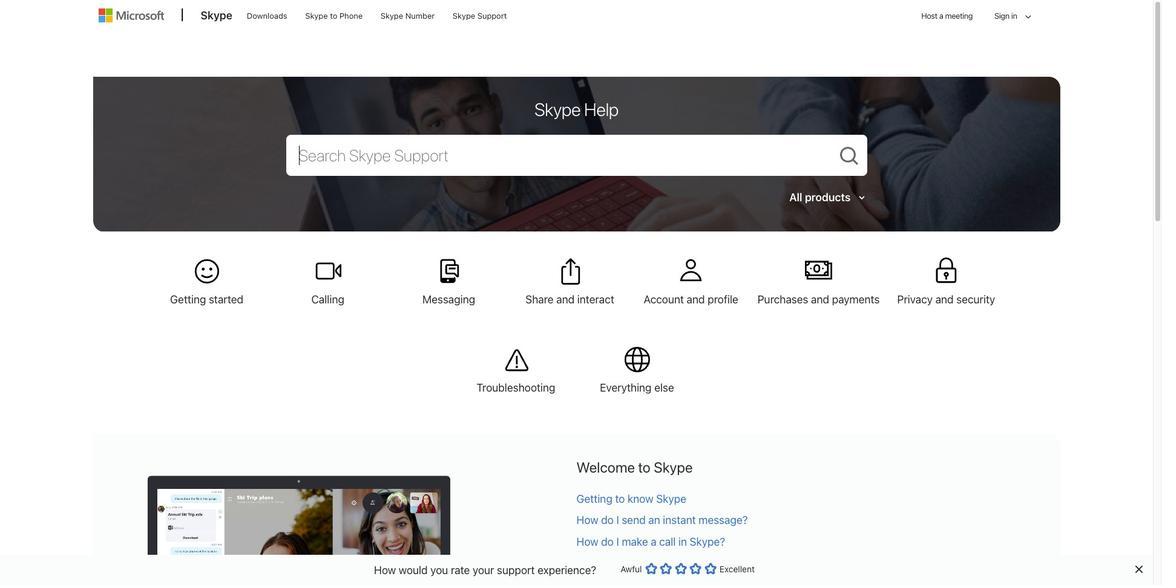 Task type: describe. For each thing, give the bounding box(es) containing it.
message?
[[699, 515, 748, 527]]

how do i make a call in skype?
[[576, 536, 725, 549]]

everything else link
[[576, 334, 698, 422]]

microsoft image
[[98, 8, 164, 22]]

instant
[[663, 515, 696, 527]]

host a meeting link
[[912, 1, 982, 32]]

getting to know skype
[[576, 493, 686, 506]]

help
[[584, 98, 619, 120]]

4 option from the left
[[690, 563, 702, 576]]

payments
[[832, 293, 880, 306]]

welcome
[[576, 459, 635, 476]]

host
[[921, 11, 937, 21]]

host a meeting
[[921, 11, 973, 21]]

send
[[622, 515, 646, 527]]

calling
[[311, 293, 344, 306]]

welcome to skype
[[576, 459, 693, 476]]

getting for getting to know skype
[[576, 493, 612, 506]]

skype? for how do i find new contacts in skype?
[[722, 558, 758, 571]]

downloads
[[247, 11, 287, 21]]

downloads link
[[241, 1, 293, 30]]

in for how do i find new contacts in skype?
[[711, 558, 719, 571]]

welcome to skype region
[[576, 459, 1036, 586]]

a inside menu bar
[[939, 11, 943, 21]]

dismiss the survey image
[[1134, 565, 1143, 575]]

you
[[430, 564, 448, 577]]

experience?
[[538, 564, 596, 577]]

skype inside getting to know skype link
[[656, 493, 686, 506]]

skype for skype help
[[534, 98, 580, 120]]

how for how would you rate your support experience?
[[374, 564, 396, 577]]

number
[[405, 11, 435, 21]]

how for how do i make a call in skype?
[[576, 536, 598, 549]]

contacts
[[666, 558, 708, 571]]

rate
[[451, 564, 470, 577]]

skype support link
[[447, 1, 512, 30]]

share and interact
[[525, 293, 614, 306]]

purchases and payments link
[[751, 245, 886, 334]]

purchases and payments
[[758, 293, 880, 306]]

skype support
[[453, 11, 507, 21]]

account and profile link
[[630, 245, 751, 334]]

support
[[497, 564, 535, 577]]

and for account
[[687, 293, 705, 306]]

privacy and security link
[[886, 245, 1007, 334]]

and for share
[[556, 293, 574, 306]]

skype to phone link
[[300, 1, 368, 30]]

getting started
[[170, 293, 243, 306]]

skype number link
[[375, 1, 440, 30]]

how do i make a call in skype? link
[[576, 536, 1036, 550]]

started
[[209, 293, 243, 306]]

skype for skype support
[[453, 11, 475, 21]]

everything else
[[600, 382, 674, 394]]

a inside the welcome to skype region
[[651, 536, 656, 549]]

privacy
[[897, 293, 933, 306]]

to for getting
[[615, 493, 625, 506]]

how would you rate your support experience?
[[374, 564, 596, 577]]

how do i send an instant message? link
[[576, 514, 1036, 529]]

make
[[622, 536, 648, 549]]

how for how do i find new contacts in skype?
[[576, 558, 598, 571]]

would
[[399, 564, 428, 577]]

i for make
[[616, 536, 619, 549]]

profile
[[708, 293, 738, 306]]

how do i find new contacts in skype? link
[[576, 558, 1036, 572]]

share and interact link
[[509, 245, 630, 334]]

how for how do i send an instant message?
[[576, 515, 598, 527]]

sign in link
[[984, 0, 1035, 34]]

new
[[643, 558, 663, 571]]

how do i find new contacts in skype?
[[576, 558, 758, 571]]

skype to phone
[[305, 11, 363, 21]]

i for find
[[616, 558, 619, 571]]



Task type: locate. For each thing, give the bounding box(es) containing it.
skype number
[[381, 11, 435, 21]]

skype left downloads
[[201, 9, 232, 22]]

privacy and security
[[897, 293, 995, 306]]

skype?
[[690, 536, 725, 549], [722, 558, 758, 571]]

security
[[956, 293, 995, 306]]

and inside purchases and payments link
[[811, 293, 829, 306]]

3 i from the top
[[616, 558, 619, 571]]

option
[[645, 563, 657, 576], [660, 563, 672, 576], [675, 563, 687, 576], [690, 563, 702, 576], [704, 563, 716, 576]]

3 do from the top
[[601, 558, 614, 571]]

to
[[330, 11, 337, 21], [638, 459, 650, 476], [615, 493, 625, 506]]

2 and from the left
[[687, 293, 705, 306]]

and left profile on the bottom right of the page
[[687, 293, 705, 306]]

1 vertical spatial to
[[638, 459, 650, 476]]

skype for skype to phone
[[305, 11, 328, 21]]

0 vertical spatial a
[[939, 11, 943, 21]]

0 vertical spatial do
[[601, 515, 614, 527]]

do for send
[[601, 515, 614, 527]]

in right call
[[678, 536, 687, 549]]

a left call
[[651, 536, 656, 549]]

1 vertical spatial skype?
[[722, 558, 758, 571]]

to for skype
[[330, 11, 337, 21]]

navigation containing host a meeting
[[912, 0, 1045, 34]]

skype left support
[[453, 11, 475, 21]]

getting down welcome
[[576, 493, 612, 506]]

navigation
[[912, 0, 1045, 34]]

in inside "link"
[[711, 558, 719, 571]]

i left find
[[616, 558, 619, 571]]

and for privacy
[[935, 293, 954, 306]]

phone
[[339, 11, 363, 21]]

in right sign
[[1011, 11, 1017, 21]]

skype left help at the right
[[534, 98, 580, 120]]

skype
[[201, 9, 232, 22], [305, 11, 328, 21], [381, 11, 403, 21], [453, 11, 475, 21], [534, 98, 580, 120], [654, 459, 693, 476], [656, 493, 686, 506]]

2 horizontal spatial to
[[638, 459, 650, 476]]

2 option from the left
[[660, 563, 672, 576]]

a right host
[[939, 11, 943, 21]]

do left "make"
[[601, 536, 614, 549]]

0 vertical spatial in
[[1011, 11, 1017, 21]]

0 vertical spatial i
[[616, 515, 619, 527]]

awful
[[620, 565, 642, 575]]

0 horizontal spatial in
[[678, 536, 687, 549]]

getting
[[170, 293, 206, 306], [576, 493, 612, 506]]

1 horizontal spatial in
[[711, 558, 719, 571]]

skype help
[[534, 98, 619, 120]]

troubleshooting
[[477, 382, 555, 394]]

and inside account and profile link
[[687, 293, 705, 306]]

how do i send an instant message?
[[576, 515, 748, 527]]

how
[[576, 515, 598, 527], [576, 536, 598, 549], [576, 558, 598, 571], [374, 564, 396, 577]]

in inside menu bar
[[1011, 11, 1017, 21]]

getting inside getting to know skype link
[[576, 493, 612, 506]]

account
[[644, 293, 684, 306]]

0 vertical spatial getting
[[170, 293, 206, 306]]

to for welcome
[[638, 459, 650, 476]]

i for send
[[616, 515, 619, 527]]

and right share
[[556, 293, 574, 306]]

your
[[473, 564, 494, 577]]

and for purchases
[[811, 293, 829, 306]]

how would you rate your support experience? list box
[[645, 561, 716, 582]]

0 horizontal spatial to
[[330, 11, 337, 21]]

i
[[616, 515, 619, 527], [616, 536, 619, 549], [616, 558, 619, 571]]

0 vertical spatial to
[[330, 11, 337, 21]]

an
[[648, 515, 660, 527]]

and
[[556, 293, 574, 306], [687, 293, 705, 306], [811, 293, 829, 306], [935, 293, 954, 306]]

4 and from the left
[[935, 293, 954, 306]]

skype? inside "link"
[[722, 558, 758, 571]]

5 option from the left
[[704, 563, 716, 576]]

getting started link
[[146, 245, 267, 334]]

2 vertical spatial in
[[711, 558, 719, 571]]

1 and from the left
[[556, 293, 574, 306]]

and inside privacy and security link
[[935, 293, 954, 306]]

do inside "link"
[[601, 558, 614, 571]]

to up know
[[638, 459, 650, 476]]

1 do from the top
[[601, 515, 614, 527]]

troubleshooting link
[[455, 334, 576, 422]]

1 horizontal spatial getting
[[576, 493, 612, 506]]

menu bar containing host a meeting
[[912, 0, 1045, 34]]

know
[[628, 493, 653, 506]]

do left find
[[601, 558, 614, 571]]

how inside "link"
[[576, 558, 598, 571]]

purchases
[[758, 293, 808, 306]]

do left send
[[601, 515, 614, 527]]

to left know
[[615, 493, 625, 506]]

and left payments
[[811, 293, 829, 306]]

do for find
[[601, 558, 614, 571]]

i left "make"
[[616, 536, 619, 549]]

skype? for how do i make a call in skype?
[[690, 536, 725, 549]]

interact
[[577, 293, 614, 306]]

skype inside skype number link
[[381, 11, 403, 21]]

2 horizontal spatial in
[[1011, 11, 1017, 21]]

how left find
[[576, 558, 598, 571]]

skype inside skype link
[[201, 9, 232, 22]]

3 and from the left
[[811, 293, 829, 306]]

excellent
[[720, 565, 755, 575]]

in for how do i make a call in skype?
[[678, 536, 687, 549]]

sign
[[994, 11, 1009, 21]]

skype inside skype to phone link
[[305, 11, 328, 21]]

skype link
[[195, 1, 238, 33]]

skype up 'instant'
[[656, 493, 686, 506]]

2 vertical spatial to
[[615, 493, 625, 506]]

in left excellent
[[711, 558, 719, 571]]

and right privacy
[[935, 293, 954, 306]]

1 horizontal spatial a
[[939, 11, 943, 21]]

2 vertical spatial i
[[616, 558, 619, 571]]

skype left number
[[381, 11, 403, 21]]

getting inside getting started link
[[170, 293, 206, 306]]

messaging link
[[388, 245, 509, 334]]

to left phone
[[330, 11, 337, 21]]

meeting
[[945, 11, 973, 21]]

i left send
[[616, 515, 619, 527]]

in
[[1011, 11, 1017, 21], [678, 536, 687, 549], [711, 558, 719, 571]]

1 vertical spatial getting
[[576, 493, 612, 506]]

1 vertical spatial in
[[678, 536, 687, 549]]

getting to know skype link
[[576, 492, 1036, 507]]

support
[[477, 11, 507, 21]]

getting left started
[[170, 293, 206, 306]]

sign in
[[994, 11, 1017, 21]]

call
[[659, 536, 676, 549]]

1 vertical spatial a
[[651, 536, 656, 549]]

1 vertical spatial do
[[601, 536, 614, 549]]

a
[[939, 11, 943, 21], [651, 536, 656, 549]]

2 vertical spatial do
[[601, 558, 614, 571]]

calling link
[[267, 245, 388, 334]]

skype inside skype support "link"
[[453, 11, 475, 21]]

1 i from the top
[[616, 515, 619, 527]]

account and profile
[[644, 293, 738, 306]]

else
[[654, 382, 674, 394]]

skype left phone
[[305, 11, 328, 21]]

1 horizontal spatial to
[[615, 493, 625, 506]]

1 option from the left
[[645, 563, 657, 576]]

0 vertical spatial skype?
[[690, 536, 725, 549]]

skype for skype number
[[381, 11, 403, 21]]

how left send
[[576, 515, 598, 527]]

skype up getting to know skype
[[654, 459, 693, 476]]

i inside "link"
[[616, 558, 619, 571]]

messaging
[[422, 293, 475, 306]]

getting for getting started
[[170, 293, 206, 306]]

menu bar
[[912, 0, 1045, 34]]

do for make
[[601, 536, 614, 549]]

Search Skype Support text field
[[286, 135, 867, 176]]

2 i from the top
[[616, 536, 619, 549]]

how up experience? on the bottom
[[576, 536, 598, 549]]

1 vertical spatial i
[[616, 536, 619, 549]]

0 horizontal spatial getting
[[170, 293, 206, 306]]

share
[[525, 293, 554, 306]]

3 option from the left
[[675, 563, 687, 576]]

do
[[601, 515, 614, 527], [601, 536, 614, 549], [601, 558, 614, 571]]

0 horizontal spatial a
[[651, 536, 656, 549]]

how left "would"
[[374, 564, 396, 577]]

2 do from the top
[[601, 536, 614, 549]]

skype for skype
[[201, 9, 232, 22]]

and inside the share and interact link
[[556, 293, 574, 306]]

find
[[622, 558, 640, 571]]

everything
[[600, 382, 652, 394]]



Task type: vqa. For each thing, say whether or not it's contained in the screenshot.
I
yes



